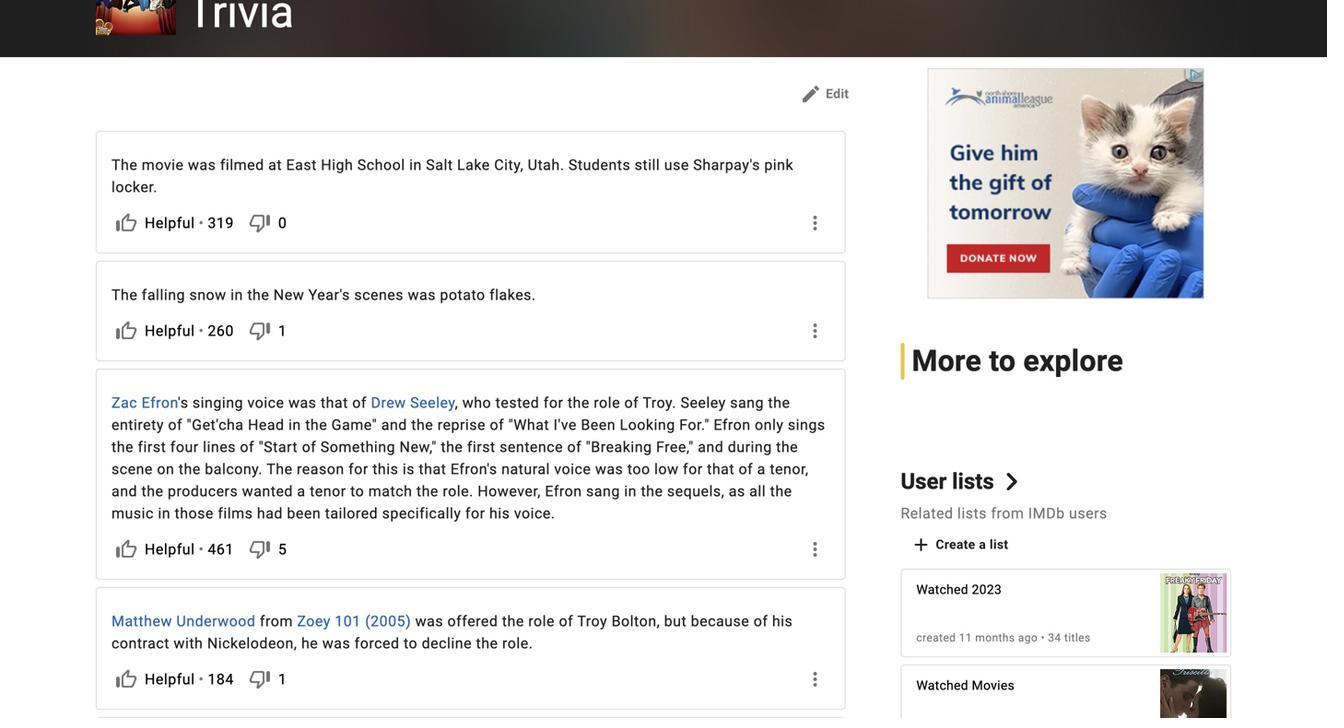 Task type: locate. For each thing, give the bounding box(es) containing it.
is helpful image down locker.
[[115, 212, 137, 234]]

1 horizontal spatial seeley
[[681, 394, 726, 412]]

1 vertical spatial voice
[[555, 461, 591, 478]]

films
[[218, 505, 253, 522]]

user lists link
[[901, 468, 1021, 495]]

0 horizontal spatial his
[[490, 505, 510, 522]]

is not helpful image down nickelodeon,
[[249, 668, 271, 691]]

at
[[268, 156, 282, 174]]

helpful
[[145, 214, 195, 232], [145, 322, 195, 340], [145, 541, 195, 558], [145, 671, 195, 688]]

0 vertical spatial is not helpful image
[[249, 320, 271, 342]]

for down the something
[[349, 461, 369, 478]]

voice inside , who tested for the role of troy. seeley sang the entirety of "get'cha head in the game" and the reprise of "what i've been looking for." efron only sings the first four lines of "start of something new," the first sentence of "breaking free," and during the scene on the balcony. the reason for this is that efron's natural voice was too low for that of a tenor, and the producers wanted a tenor to match the role. however, efron sang in the sequels, as all the music in those films had been tailored specifically for his voice.
[[555, 461, 591, 478]]

0 vertical spatial share on social media image
[[804, 212, 827, 234]]

0 vertical spatial role.
[[443, 483, 474, 500]]

role left troy
[[529, 613, 555, 630]]

the right offered
[[502, 613, 525, 630]]

1 horizontal spatial to
[[404, 635, 418, 652]]

specifically
[[382, 505, 461, 522]]

1 vertical spatial a
[[297, 483, 306, 500]]

0 vertical spatial 1
[[278, 322, 287, 340]]

0 vertical spatial watched
[[917, 582, 969, 597]]

1 horizontal spatial and
[[382, 416, 407, 434]]

helpful • 184
[[145, 671, 234, 688]]

2 horizontal spatial and
[[698, 438, 724, 456]]

of up game"
[[353, 394, 367, 412]]

0 horizontal spatial role
[[529, 613, 555, 630]]

2 vertical spatial is not helpful image
[[249, 668, 271, 691]]

use
[[665, 156, 690, 174]]

helpful down those
[[145, 541, 195, 558]]

2 vertical spatial efron
[[545, 483, 582, 500]]

in left salt
[[409, 156, 422, 174]]

and down "for.""
[[698, 438, 724, 456]]

high school musical image
[[96, 0, 176, 35]]

1 share on social media image from the top
[[804, 212, 827, 234]]

on
[[157, 461, 175, 478]]

0 vertical spatial voice
[[248, 394, 284, 412]]

was down 101 at bottom left
[[322, 635, 351, 652]]

and down drew
[[382, 416, 407, 434]]

•
[[199, 214, 204, 232], [199, 322, 204, 340], [199, 541, 204, 558], [1041, 631, 1046, 644], [199, 671, 204, 688]]

184
[[208, 671, 234, 688]]

seeley up reprise
[[410, 394, 455, 412]]

east
[[286, 156, 317, 174]]

is helpful image for helpful • 461
[[115, 538, 137, 561]]

1 vertical spatial and
[[698, 438, 724, 456]]

helpful • 260
[[145, 322, 234, 340]]

jamie lee curtis and lindsay lohan in freaky friday (2003) image
[[1161, 564, 1227, 662]]

is not helpful image right 260
[[249, 320, 271, 342]]

drew seeley link
[[371, 394, 455, 412]]

1 vertical spatial to
[[351, 483, 365, 500]]

1 horizontal spatial his
[[773, 613, 793, 630]]

watched left 2023
[[917, 582, 969, 597]]

for up i've
[[544, 394, 564, 412]]

1 vertical spatial share on social media image
[[804, 668, 827, 691]]

a left list
[[980, 537, 987, 552]]

2 1 from the top
[[278, 671, 287, 688]]

to up tailored
[[351, 483, 365, 500]]

• left 319
[[199, 214, 204, 232]]

the down too
[[641, 483, 663, 500]]

troy.
[[643, 394, 677, 412]]

0 horizontal spatial to
[[351, 483, 365, 500]]

city,
[[494, 156, 524, 174]]

0 vertical spatial lists
[[953, 468, 995, 495]]

2 share on social media image from the top
[[804, 668, 827, 691]]

2 vertical spatial the
[[267, 461, 293, 478]]

helpful down locker.
[[145, 214, 195, 232]]

0 vertical spatial from
[[992, 505, 1025, 522]]

was up "start
[[289, 394, 317, 412]]

edit
[[826, 86, 850, 101]]

0 horizontal spatial seeley
[[410, 394, 455, 412]]

2 helpful from the top
[[145, 322, 195, 340]]

is not helpful image
[[249, 320, 271, 342], [249, 538, 271, 561], [249, 668, 271, 691]]

first up efron's
[[467, 438, 496, 456]]

1 vertical spatial is not helpful image
[[249, 538, 271, 561]]

seeley inside , who tested for the role of troy. seeley sang the entirety of "get'cha head in the game" and the reprise of "what i've been looking for." efron only sings the first four lines of "start of something new," the first sentence of "breaking free," and during the scene on the balcony. the reason for this is that efron's natural voice was too low for that of a tenor, and the producers wanted a tenor to match the role. however, efron sang in the sequels, as all the music in those films had been tailored specifically for his voice.
[[681, 394, 726, 412]]

tested
[[496, 394, 540, 412]]

3 helpful from the top
[[145, 541, 195, 558]]

role.
[[443, 483, 474, 500], [503, 635, 533, 652]]

3 is not helpful image from the top
[[249, 668, 271, 691]]

lists for user
[[953, 468, 995, 495]]

that right is at the bottom left of the page
[[419, 461, 447, 478]]

lists up 'create a list'
[[958, 505, 988, 522]]

1 vertical spatial his
[[773, 613, 793, 630]]

1 for 184
[[278, 671, 287, 688]]

created 11 months ago • 34 titles
[[917, 631, 1091, 644]]

sequels,
[[668, 483, 725, 500]]

0 horizontal spatial first
[[138, 438, 166, 456]]

a inside button
[[980, 537, 987, 552]]

1 horizontal spatial role
[[594, 394, 621, 412]]

seeley up "for.""
[[681, 394, 726, 412]]

tenor
[[310, 483, 346, 500]]

helpful down falling
[[145, 322, 195, 340]]

4 helpful from the top
[[145, 671, 195, 688]]

to right more
[[990, 344, 1016, 378]]

"start
[[259, 438, 298, 456]]

first
[[138, 438, 166, 456], [467, 438, 496, 456]]

balcony.
[[205, 461, 263, 478]]

1 1 from the top
[[278, 322, 287, 340]]

0 vertical spatial efron
[[142, 394, 178, 412]]

the up only
[[769, 394, 791, 412]]

to down (2005) at the left bottom
[[404, 635, 418, 652]]

from down chevron right inline image
[[992, 505, 1025, 522]]

first up on
[[138, 438, 166, 456]]

sings
[[788, 416, 826, 434]]

share on social media image for the movie was filmed at east high school in salt lake city, utah. students still use sharpay's pink locker.
[[804, 212, 827, 234]]

is helpful image for helpful • 184
[[115, 668, 137, 691]]

the left game"
[[305, 416, 328, 434]]

year's
[[309, 286, 350, 304]]

• left 184
[[199, 671, 204, 688]]

his down however,
[[490, 505, 510, 522]]

2 horizontal spatial efron
[[714, 416, 751, 434]]

add image
[[910, 534, 933, 556]]

list
[[990, 537, 1009, 552]]

2 is helpful image from the top
[[115, 320, 137, 342]]

was right movie
[[188, 156, 216, 174]]

of up the looking
[[625, 394, 639, 412]]

1 helpful from the top
[[145, 214, 195, 232]]

1 vertical spatial efron
[[714, 416, 751, 434]]

lists inside 'link'
[[953, 468, 995, 495]]

share on social media image for , who tested for the role of troy. seeley sang the entirety of "get'cha head in the game" and the reprise of "what i've been looking for." efron only sings the first four lines of "start of something new," the first sentence of "breaking free," and during the scene on the balcony. the reason for this is that efron's natural voice was too low for that of a tenor, and the producers wanted a tenor to match the role. however, efron sang in the sequels, as all the music in those films had been tailored specifically for his voice.
[[804, 538, 827, 561]]

of down "'s"
[[168, 416, 183, 434]]

created
[[917, 631, 957, 644]]

salt
[[426, 156, 453, 174]]

is not helpful image for 184
[[249, 668, 271, 691]]

related
[[901, 505, 954, 522]]

helpful down with
[[145, 671, 195, 688]]

group
[[96, 0, 176, 35]]

1 horizontal spatial from
[[992, 505, 1025, 522]]

voice up head
[[248, 394, 284, 412]]

0
[[278, 214, 287, 232]]

reason
[[297, 461, 345, 478]]

sang up only
[[730, 394, 764, 412]]

lists for related
[[958, 505, 988, 522]]

0 horizontal spatial a
[[297, 483, 306, 500]]

lists left chevron right inline image
[[953, 468, 995, 495]]

watched for watched movies
[[917, 678, 969, 693]]

matthew underwood from zoey 101 (2005)
[[112, 613, 411, 630]]

matthew underwood link
[[112, 613, 256, 630]]

2 is not helpful image from the top
[[249, 538, 271, 561]]

the up i've
[[568, 394, 590, 412]]

the
[[247, 286, 270, 304], [568, 394, 590, 412], [769, 394, 791, 412], [305, 416, 328, 434], [412, 416, 434, 434], [112, 438, 134, 456], [441, 438, 463, 456], [777, 438, 799, 456], [179, 461, 201, 478], [142, 483, 164, 500], [417, 483, 439, 500], [641, 483, 663, 500], [771, 483, 793, 500], [502, 613, 525, 630], [476, 635, 498, 652]]

1 horizontal spatial voice
[[555, 461, 591, 478]]

his right because
[[773, 613, 793, 630]]

matthew
[[112, 613, 172, 630]]

1 down nickelodeon,
[[278, 671, 287, 688]]

for
[[544, 394, 564, 412], [349, 461, 369, 478], [683, 461, 703, 478], [466, 505, 486, 522]]

0 horizontal spatial voice
[[248, 394, 284, 412]]

3 is helpful image from the top
[[115, 538, 137, 561]]

2 seeley from the left
[[681, 394, 726, 412]]

4 is helpful image from the top
[[115, 668, 137, 691]]

role up been
[[594, 394, 621, 412]]

from up nickelodeon,
[[260, 613, 293, 630]]

1 horizontal spatial a
[[758, 461, 766, 478]]

0 horizontal spatial from
[[260, 613, 293, 630]]

the up new," at left
[[412, 416, 434, 434]]

efron up the during
[[714, 416, 751, 434]]

utah.
[[528, 156, 565, 174]]

0 vertical spatial the
[[112, 156, 138, 174]]

1 vertical spatial from
[[260, 613, 293, 630]]

a up been
[[297, 483, 306, 500]]

1 vertical spatial share on social media image
[[804, 320, 827, 342]]

is helpful image down contract
[[115, 668, 137, 691]]

to inside was offered the role of troy bolton, but because of his contract with nickelodeon, he was forced to decline the role.
[[404, 635, 418, 652]]

2 horizontal spatial to
[[990, 344, 1016, 378]]

1 is helpful image from the top
[[115, 212, 137, 234]]

those
[[175, 505, 214, 522]]

the left falling
[[112, 286, 138, 304]]

34
[[1049, 631, 1062, 644]]

is helpful image for helpful • 260
[[115, 320, 137, 342]]

1 vertical spatial watched
[[917, 678, 969, 693]]

1 for 260
[[278, 322, 287, 340]]

"breaking
[[586, 438, 652, 456]]

1 vertical spatial 1
[[278, 671, 287, 688]]

1 horizontal spatial efron
[[545, 483, 582, 500]]

the
[[112, 156, 138, 174], [112, 286, 138, 304], [267, 461, 293, 478]]

is not helpful image left 5 at the left bottom
[[249, 538, 271, 561]]

1 is not helpful image from the top
[[249, 320, 271, 342]]

a up all
[[758, 461, 766, 478]]

the down "start
[[267, 461, 293, 478]]

1 watched from the top
[[917, 582, 969, 597]]

seeley
[[410, 394, 455, 412], [681, 394, 726, 412]]

0 horizontal spatial that
[[321, 394, 348, 412]]

new,"
[[400, 438, 437, 456]]

2023
[[972, 582, 1002, 597]]

efron up entirety
[[142, 394, 178, 412]]

1 vertical spatial role
[[529, 613, 555, 630]]

cailee spaeny and jacob elordi in priscilla (2023) image
[[1161, 660, 1227, 718]]

share on social media image
[[804, 212, 827, 234], [804, 320, 827, 342]]

chevron right inline image
[[1004, 473, 1021, 491]]

that
[[321, 394, 348, 412], [419, 461, 447, 478], [707, 461, 735, 478]]

the for the movie was filmed at east high school in salt lake city, utah. students still use sharpay's pink locker.
[[112, 156, 138, 174]]

advertisement region
[[928, 68, 1205, 299]]

watched inside "link"
[[917, 678, 969, 693]]

tailored
[[325, 505, 378, 522]]

flakes.
[[490, 286, 536, 304]]

the movie was filmed at east high school in salt lake city, utah. students still use sharpay's pink locker.
[[112, 156, 794, 196]]

been
[[287, 505, 321, 522]]

watched down "created" at the bottom right of page
[[917, 678, 969, 693]]

match
[[369, 483, 413, 500]]

1 down the new at left top
[[278, 322, 287, 340]]

was offered the role of troy bolton, but because of his contract with nickelodeon, he was forced to decline the role.
[[112, 613, 793, 652]]

to inside , who tested for the role of troy. seeley sang the entirety of "get'cha head in the game" and the reprise of "what i've been looking for." efron only sings the first four lines of "start of something new," the first sentence of "breaking free," and during the scene on the balcony. the reason for this is that efron's natural voice was too low for that of a tenor, and the producers wanted a tenor to match the role. however, efron sang in the sequels, as all the music in those films had been tailored specifically for his voice.
[[351, 483, 365, 500]]

1 vertical spatial role.
[[503, 635, 533, 652]]

to
[[990, 344, 1016, 378], [351, 483, 365, 500], [404, 635, 418, 652]]

2 watched from the top
[[917, 678, 969, 693]]

1 horizontal spatial sang
[[730, 394, 764, 412]]

0 horizontal spatial role.
[[443, 483, 474, 500]]

the inside the movie was filmed at east high school in salt lake city, utah. students still use sharpay's pink locker.
[[112, 156, 138, 174]]

role inside was offered the role of troy bolton, but because of his contract with nickelodeon, he was forced to decline the role.
[[529, 613, 555, 630]]

319
[[208, 214, 234, 232]]

this
[[373, 461, 399, 478]]

falling
[[142, 286, 185, 304]]

1 horizontal spatial role.
[[503, 635, 533, 652]]

efron up 'voice.'
[[545, 483, 582, 500]]

helpful for helpful • 260
[[145, 322, 195, 340]]

1 horizontal spatial that
[[419, 461, 447, 478]]

had
[[257, 505, 283, 522]]

of up balcony.
[[240, 438, 255, 456]]

0 vertical spatial share on social media image
[[804, 538, 827, 561]]

0 horizontal spatial efron
[[142, 394, 178, 412]]

2 share on social media image from the top
[[804, 320, 827, 342]]

role. right "decline"
[[503, 635, 533, 652]]

more
[[912, 344, 982, 378]]

2 vertical spatial to
[[404, 635, 418, 652]]

sang down "breaking
[[587, 483, 620, 500]]

offered
[[448, 613, 498, 630]]

2 horizontal spatial a
[[980, 537, 987, 552]]

for down however,
[[466, 505, 486, 522]]

0 vertical spatial his
[[490, 505, 510, 522]]

of left troy
[[559, 613, 574, 630]]

that up as
[[707, 461, 735, 478]]

the up tenor,
[[777, 438, 799, 456]]

was down "breaking
[[596, 461, 624, 478]]

, who tested for the role of troy. seeley sang the entirety of "get'cha head in the game" and the reprise of "what i've been looking for." efron only sings the first four lines of "start of something new," the first sentence of "breaking free," and during the scene on the balcony. the reason for this is that efron's natural voice was too low for that of a tenor, and the producers wanted a tenor to match the role. however, efron sang in the sequels, as all the music in those films had been tailored specifically for his voice.
[[112, 394, 826, 522]]

watched movies
[[917, 678, 1015, 693]]

sharpay's
[[694, 156, 761, 174]]

that up game"
[[321, 394, 348, 412]]

his
[[490, 505, 510, 522], [773, 613, 793, 630]]

user
[[901, 468, 947, 495]]

is helpful image
[[115, 212, 137, 234], [115, 320, 137, 342], [115, 538, 137, 561], [115, 668, 137, 691]]

imdb
[[1029, 505, 1066, 522]]

0 horizontal spatial and
[[112, 483, 137, 500]]

of down i've
[[568, 438, 582, 456]]

underwood
[[176, 613, 256, 630]]

and down 'scene'
[[112, 483, 137, 500]]

2 vertical spatial a
[[980, 537, 987, 552]]

a
[[758, 461, 766, 478], [297, 483, 306, 500], [980, 537, 987, 552]]

1 vertical spatial sang
[[587, 483, 620, 500]]

snow
[[189, 286, 227, 304]]

share on social media image
[[804, 538, 827, 561], [804, 668, 827, 691]]

watched
[[917, 582, 969, 597], [917, 678, 969, 693]]

1 vertical spatial lists
[[958, 505, 988, 522]]

"get'cha
[[187, 416, 244, 434]]

in inside the movie was filmed at east high school in salt lake city, utah. students still use sharpay's pink locker.
[[409, 156, 422, 174]]

the down on
[[142, 483, 164, 500]]

the up locker.
[[112, 156, 138, 174]]

2 vertical spatial and
[[112, 483, 137, 500]]

role. down efron's
[[443, 483, 474, 500]]

is helpful image left the helpful • 260
[[115, 320, 137, 342]]

0 vertical spatial role
[[594, 394, 621, 412]]

1 share on social media image from the top
[[804, 538, 827, 561]]

producers
[[168, 483, 238, 500]]

share on social media image for was offered the role of troy bolton, but because of his contract with nickelodeon, he was forced to decline the role.
[[804, 668, 827, 691]]

• left 260
[[199, 322, 204, 340]]

was
[[188, 156, 216, 174], [408, 286, 436, 304], [289, 394, 317, 412], [596, 461, 624, 478], [416, 613, 444, 630], [322, 635, 351, 652]]

of down the during
[[739, 461, 754, 478]]

1 horizontal spatial first
[[467, 438, 496, 456]]

his inside , who tested for the role of troy. seeley sang the entirety of "get'cha head in the game" and the reprise of "what i've been looking for." efron only sings the first four lines of "start of something new," the first sentence of "breaking free," and during the scene on the balcony. the reason for this is that efron's natural voice was too low for that of a tenor, and the producers wanted a tenor to match the role. however, efron sang in the sequels, as all the music in those films had been tailored specifically for his voice.
[[490, 505, 510, 522]]

from for imdb
[[992, 505, 1025, 522]]

1 vertical spatial the
[[112, 286, 138, 304]]

0 vertical spatial and
[[382, 416, 407, 434]]

the down offered
[[476, 635, 498, 652]]

is helpful image down music at the left of the page
[[115, 538, 137, 561]]

• left 461
[[199, 541, 204, 558]]

edit image
[[801, 83, 823, 105]]

voice down i've
[[555, 461, 591, 478]]



Task type: vqa. For each thing, say whether or not it's contained in the screenshot.
Ariana
no



Task type: describe. For each thing, give the bounding box(es) containing it.
create a list button
[[901, 528, 1024, 561]]

however,
[[478, 483, 541, 500]]

bolton,
[[612, 613, 660, 630]]

been
[[581, 416, 616, 434]]

• for 461
[[199, 541, 204, 558]]

"what
[[509, 416, 550, 434]]

is not helpful image for 461
[[249, 538, 271, 561]]

entirety
[[112, 416, 164, 434]]

more to explore
[[912, 344, 1124, 378]]

watched movies link
[[902, 660, 1231, 718]]

101
[[335, 613, 361, 630]]

the inside , who tested for the role of troy. seeley sang the entirety of "get'cha head in the game" and the reprise of "what i've been looking for." efron only sings the first four lines of "start of something new," the first sentence of "breaking free," and during the scene on the balcony. the reason for this is that efron's natural voice was too low for that of a tenor, and the producers wanted a tenor to match the role. however, efron sang in the sequels, as all the music in those films had been tailored specifically for his voice.
[[267, 461, 293, 478]]

role. inside was offered the role of troy bolton, but because of his contract with nickelodeon, he was forced to decline the role.
[[503, 635, 533, 652]]

2 horizontal spatial that
[[707, 461, 735, 478]]

0 horizontal spatial sang
[[587, 483, 620, 500]]

the up specifically
[[417, 483, 439, 500]]

he
[[302, 635, 318, 652]]

0 vertical spatial sang
[[730, 394, 764, 412]]

of up the reason at the left bottom of the page
[[302, 438, 317, 456]]

role. inside , who tested for the role of troy. seeley sang the entirety of "get'cha head in the game" and the reprise of "what i've been looking for." efron only sings the first four lines of "start of something new," the first sentence of "breaking free," and during the scene on the balcony. the reason for this is that efron's natural voice was too low for that of a tenor, and the producers wanted a tenor to match the role. however, efron sang in the sequels, as all the music in those films had been tailored specifically for his voice.
[[443, 483, 474, 500]]

in down too
[[625, 483, 637, 500]]

scene
[[112, 461, 153, 478]]

natural
[[502, 461, 550, 478]]

with
[[174, 635, 203, 652]]

pink
[[765, 156, 794, 174]]

helpful for helpful • 184
[[145, 671, 195, 688]]

during
[[728, 438, 772, 456]]

zac efron 's singing voice was that of drew seeley
[[112, 394, 455, 412]]

the down reprise
[[441, 438, 463, 456]]

troy
[[578, 613, 608, 630]]

explore
[[1024, 344, 1124, 378]]

looking
[[620, 416, 676, 434]]

in down 'zac efron 's singing voice was that of drew seeley'
[[289, 416, 301, 434]]

four
[[170, 438, 199, 456]]

decline
[[422, 635, 472, 652]]

potato
[[440, 286, 486, 304]]

forced
[[355, 635, 400, 652]]

share on social media image for the falling snow in the new year's scenes was potato flakes.
[[804, 320, 827, 342]]

the down four at the left
[[179, 461, 201, 478]]

his inside was offered the role of troy bolton, but because of his contract with nickelodeon, he was forced to decline the role.
[[773, 613, 793, 630]]

the for the falling snow in the new year's scenes was potato flakes.
[[112, 286, 138, 304]]

helpful • 461
[[145, 541, 234, 558]]

who
[[463, 394, 492, 412]]

students
[[569, 156, 631, 174]]

is not helpful image for 260
[[249, 320, 271, 342]]

all
[[750, 483, 766, 500]]

scenes
[[354, 286, 404, 304]]

is
[[403, 461, 415, 478]]

,
[[455, 394, 459, 412]]

create a list
[[936, 537, 1009, 552]]

in left those
[[158, 505, 171, 522]]

2 first from the left
[[467, 438, 496, 456]]

movie
[[142, 156, 184, 174]]

wanted
[[242, 483, 293, 500]]

movies
[[972, 678, 1015, 693]]

from for zoey
[[260, 613, 293, 630]]

school
[[358, 156, 405, 174]]

• for 184
[[199, 671, 204, 688]]

the up 'scene'
[[112, 438, 134, 456]]

the right all
[[771, 483, 793, 500]]

's
[[178, 394, 189, 412]]

head
[[248, 416, 285, 434]]

for up sequels,
[[683, 461, 703, 478]]

months
[[976, 631, 1016, 644]]

the falling snow in the new year's scenes was potato flakes.
[[112, 286, 536, 304]]

5
[[278, 541, 287, 558]]

the left the new at left top
[[247, 286, 270, 304]]

efron's
[[451, 461, 498, 478]]

0 vertical spatial to
[[990, 344, 1016, 378]]

(2005)
[[365, 613, 411, 630]]

locker.
[[112, 178, 158, 196]]

voice.
[[514, 505, 556, 522]]

edit button
[[793, 79, 857, 109]]

lines
[[203, 438, 236, 456]]

of down who
[[490, 416, 505, 434]]

because
[[691, 613, 750, 630]]

watched 2023
[[917, 582, 1002, 597]]

1 seeley from the left
[[410, 394, 455, 412]]

watched for watched 2023
[[917, 582, 969, 597]]

filmed
[[220, 156, 264, 174]]

game"
[[332, 416, 377, 434]]

1 first from the left
[[138, 438, 166, 456]]

for."
[[680, 416, 710, 434]]

only
[[755, 416, 784, 434]]

• for 319
[[199, 214, 204, 232]]

was up "decline"
[[416, 613, 444, 630]]

was inside the movie was filmed at east high school in salt lake city, utah. students still use sharpay's pink locker.
[[188, 156, 216, 174]]

related lists from imdb users
[[901, 505, 1108, 522]]

new
[[274, 286, 304, 304]]

0 vertical spatial a
[[758, 461, 766, 478]]

singing
[[193, 394, 243, 412]]

role inside , who tested for the role of troy. seeley sang the entirety of "get'cha head in the game" and the reprise of "what i've been looking for." efron only sings the first four lines of "start of something new," the first sentence of "breaking free," and during the scene on the balcony. the reason for this is that efron's natural voice was too low for that of a tenor, and the producers wanted a tenor to match the role. however, efron sang in the sequels, as all the music in those films had been tailored specifically for his voice.
[[594, 394, 621, 412]]

• left 34
[[1041, 631, 1046, 644]]

ago
[[1019, 631, 1038, 644]]

• for 260
[[199, 322, 204, 340]]

helpful for helpful • 319
[[145, 214, 195, 232]]

is helpful image for helpful • 319
[[115, 212, 137, 234]]

users
[[1070, 505, 1108, 522]]

free,"
[[657, 438, 694, 456]]

260
[[208, 322, 234, 340]]

something
[[321, 438, 396, 456]]

was inside , who tested for the role of troy. seeley sang the entirety of "get'cha head in the game" and the reprise of "what i've been looking for." efron only sings the first four lines of "start of something new," the first sentence of "breaking free," and during the scene on the balcony. the reason for this is that efron's natural voice was too low for that of a tenor, and the producers wanted a tenor to match the role. however, efron sang in the sequels, as all the music in those films had been tailored specifically for his voice.
[[596, 461, 624, 478]]

high
[[321, 156, 353, 174]]

contract
[[112, 635, 170, 652]]

reprise
[[438, 416, 486, 434]]

was left potato
[[408, 286, 436, 304]]

helpful for helpful • 461
[[145, 541, 195, 558]]

in right snow
[[231, 286, 243, 304]]

as
[[729, 483, 746, 500]]

lake
[[457, 156, 490, 174]]

still
[[635, 156, 661, 174]]

sentence
[[500, 438, 563, 456]]

of right because
[[754, 613, 768, 630]]

zac efron link
[[112, 394, 178, 412]]

is not helpful image
[[249, 212, 271, 234]]

but
[[665, 613, 687, 630]]



